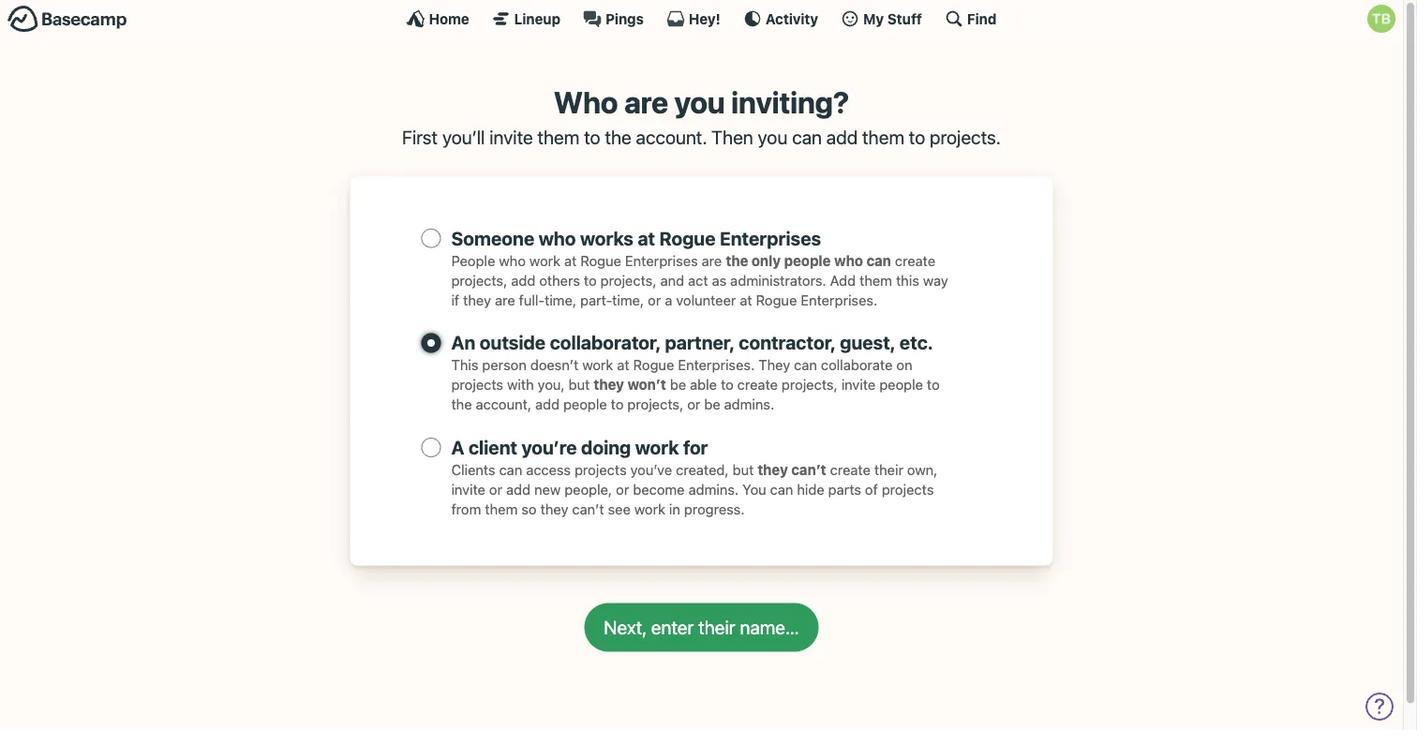 Task type: vqa. For each thing, say whether or not it's contained in the screenshot.


Task type: describe. For each thing, give the bounding box(es) containing it.
rogue inside create projects, add others to projects, and act as administrators. add them this way if they are full-time, part-time, or a volunteer at rogue enterprises.
[[756, 291, 797, 308]]

see
[[608, 501, 631, 517]]

people who work at rogue enterprises are the only people who can
[[451, 252, 891, 268]]

on
[[897, 357, 913, 373]]

create their own, invite or add new people, or become admins. you can hide parts of projects from them so they can't see work in progress.
[[451, 461, 938, 517]]

who
[[554, 84, 618, 120]]

can inside this person doesn't work at rogue enterprises. they can collaborate on projects with you, but
[[794, 357, 817, 373]]

a client you're doing work for
[[451, 436, 708, 458]]

you've
[[631, 461, 672, 478]]

rogue up people who work at rogue enterprises are the only people who can
[[659, 227, 716, 249]]

administrators.
[[730, 272, 827, 288]]

add
[[830, 272, 856, 288]]

they up the you
[[758, 461, 788, 478]]

next,
[[604, 617, 647, 639]]

rogue down works
[[581, 252, 622, 268]]

at up people who work at rogue enterprises are the only people who can
[[638, 227, 655, 249]]

lineup
[[514, 10, 561, 27]]

their inside create their own, invite or add new people, or become admins. you can hide parts of projects from them so they can't see work in progress.
[[875, 461, 904, 478]]

this person doesn't work at rogue enterprises. they can collaborate on projects with you, but
[[451, 357, 913, 393]]

their inside next, enter their name… link
[[699, 617, 736, 639]]

them inside create their own, invite or add new people, or become admins. you can hide parts of projects from them so they can't see work in progress.
[[485, 501, 518, 517]]

to left the "projects."
[[909, 126, 925, 148]]

only
[[752, 252, 781, 268]]

enter
[[651, 617, 694, 639]]

2 horizontal spatial who
[[834, 252, 863, 268]]

my stuff
[[863, 10, 922, 27]]

projects, up part-
[[601, 272, 657, 288]]

inviting?
[[731, 84, 849, 120]]

this
[[896, 272, 920, 288]]

parts
[[828, 481, 862, 498]]

client
[[469, 436, 518, 458]]

if
[[451, 291, 460, 308]]

people,
[[565, 481, 612, 498]]

0 vertical spatial be
[[670, 376, 686, 393]]

able
[[690, 376, 717, 393]]

an
[[451, 331, 476, 353]]

pings button
[[583, 9, 644, 28]]

switch accounts image
[[7, 5, 127, 34]]

1 vertical spatial people
[[880, 376, 923, 393]]

created,
[[676, 461, 729, 478]]

access
[[526, 461, 571, 478]]

add inside who are you inviting? first you'll invite them to the account. then you can add them to projects.
[[827, 126, 858, 148]]

for
[[683, 436, 708, 458]]

create projects, add others to projects, and act as administrators. add them this way if they are full-time, part-time, or a volunteer at rogue enterprises.
[[451, 252, 948, 308]]

add inside create their own, invite or add new people, or become admins. you can hide parts of projects from them so they can't see work in progress.
[[506, 481, 531, 498]]

at inside create projects, add others to projects, and act as administrators. add them this way if they are full-time, part-time, or a volunteer at rogue enterprises.
[[740, 291, 752, 308]]

clients
[[451, 461, 496, 478]]

the inside be able to create projects, invite people to the account, add people to projects, or be admins.
[[451, 396, 472, 413]]

enterprises for work
[[625, 252, 698, 268]]

name…
[[740, 617, 799, 639]]

them down who
[[538, 126, 580, 148]]

at up others
[[564, 252, 577, 268]]

collaborator,
[[550, 331, 661, 353]]

hide
[[797, 481, 825, 498]]

or down clients
[[489, 481, 503, 498]]

1 vertical spatial projects
[[575, 461, 627, 478]]

and
[[660, 272, 684, 288]]

guest,
[[840, 331, 896, 353]]

admins. inside be able to create projects, invite people to the account, add people to projects, or be admins.
[[724, 396, 775, 413]]

work inside this person doesn't work at rogue enterprises. they can collaborate on projects with you, but
[[582, 357, 613, 373]]

work up others
[[530, 252, 561, 268]]

from
[[451, 501, 481, 517]]

home
[[429, 10, 469, 27]]

then
[[712, 126, 753, 148]]

enterprises. inside create projects, add others to projects, and act as administrators. add them this way if they are full-time, part-time, or a volunteer at rogue enterprises.
[[801, 291, 878, 308]]

but inside this person doesn't work at rogue enterprises. they can collaborate on projects with you, but
[[569, 376, 590, 393]]

home link
[[406, 9, 469, 28]]

are inside create projects, add others to projects, and act as administrators. add them this way if they are full-time, part-time, or a volunteer at rogue enterprises.
[[495, 291, 515, 308]]

projects, down people
[[451, 272, 507, 288]]

tim burton image
[[1368, 5, 1396, 33]]

hey!
[[689, 10, 721, 27]]

they
[[759, 357, 790, 373]]

1 vertical spatial be
[[704, 396, 721, 413]]

account,
[[476, 396, 532, 413]]

find button
[[945, 9, 997, 28]]

others
[[539, 272, 580, 288]]

hey! button
[[666, 9, 721, 28]]

activity
[[766, 10, 818, 27]]

they left won't in the left of the page
[[594, 376, 624, 393]]

pings
[[606, 10, 644, 27]]

lineup link
[[492, 9, 561, 28]]

this
[[451, 357, 479, 373]]

to down the they won't
[[611, 396, 624, 413]]

own,
[[907, 461, 938, 478]]

projects, down they
[[782, 376, 838, 393]]

as
[[712, 272, 727, 288]]

invite inside who are you inviting? first you'll invite them to the account. then you can add them to projects.
[[490, 126, 533, 148]]

people
[[451, 252, 495, 268]]

become
[[633, 481, 685, 498]]

volunteer
[[676, 291, 736, 308]]

can inside create their own, invite or add new people, or become admins. you can hide parts of projects from them so they can't see work in progress.
[[770, 481, 793, 498]]

1 horizontal spatial people
[[784, 252, 831, 268]]

projects.
[[930, 126, 1001, 148]]



Task type: locate. For each thing, give the bounding box(es) containing it.
1 vertical spatial invite
[[842, 376, 876, 393]]

0 vertical spatial create
[[895, 252, 936, 268]]

their up of
[[875, 461, 904, 478]]

enterprises up and
[[625, 252, 698, 268]]

add inside create projects, add others to projects, and act as administrators. add them this way if they are full-time, part-time, or a volunteer at rogue enterprises.
[[511, 272, 536, 288]]

0 horizontal spatial enterprises
[[625, 252, 698, 268]]

1 horizontal spatial who
[[539, 227, 576, 249]]

the down who
[[605, 126, 632, 148]]

rogue inside this person doesn't work at rogue enterprises. they can collaborate on projects with you, but
[[633, 357, 674, 373]]

the up as
[[726, 252, 748, 268]]

0 vertical spatial projects
[[451, 376, 504, 393]]

2 vertical spatial invite
[[451, 481, 486, 498]]

stuff
[[888, 10, 922, 27]]

can right the you
[[770, 481, 793, 498]]

who down someone at the top of the page
[[499, 252, 526, 268]]

or left a
[[648, 291, 661, 308]]

1 vertical spatial are
[[702, 252, 722, 268]]

1 horizontal spatial their
[[875, 461, 904, 478]]

them inside create projects, add others to projects, and act as administrators. add them this way if they are full-time, part-time, or a volunteer at rogue enterprises.
[[860, 272, 892, 288]]

2 horizontal spatial projects
[[882, 481, 934, 498]]

1 vertical spatial admins.
[[689, 481, 739, 498]]

1 horizontal spatial you
[[758, 126, 788, 148]]

2 vertical spatial the
[[451, 396, 472, 413]]

add inside be able to create projects, invite people to the account, add people to projects, or be admins.
[[535, 396, 560, 413]]

to right the able
[[721, 376, 734, 393]]

the down this
[[451, 396, 472, 413]]

0 vertical spatial but
[[569, 376, 590, 393]]

them left the "projects."
[[863, 126, 905, 148]]

create up parts
[[830, 461, 871, 478]]

1 vertical spatial their
[[699, 617, 736, 639]]

can down contractor,
[[794, 357, 817, 373]]

projects,
[[451, 272, 507, 288], [601, 272, 657, 288], [782, 376, 838, 393], [628, 396, 684, 413]]

0 vertical spatial their
[[875, 461, 904, 478]]

0 vertical spatial you
[[674, 84, 725, 120]]

can up guest,
[[867, 252, 891, 268]]

add down you,
[[535, 396, 560, 413]]

activity link
[[743, 9, 818, 28]]

2 horizontal spatial create
[[895, 252, 936, 268]]

enterprises.
[[801, 291, 878, 308], [678, 357, 755, 373]]

who for work
[[499, 252, 526, 268]]

act
[[688, 272, 708, 288]]

so
[[522, 501, 537, 517]]

0 horizontal spatial projects
[[451, 376, 504, 393]]

but right you,
[[569, 376, 590, 393]]

0 horizontal spatial people
[[563, 396, 607, 413]]

who up others
[[539, 227, 576, 249]]

be left the able
[[670, 376, 686, 393]]

admins.
[[724, 396, 775, 413], [689, 481, 739, 498]]

or inside be able to create projects, invite people to the account, add people to projects, or be admins.
[[687, 396, 701, 413]]

way
[[923, 272, 948, 288]]

to up part-
[[584, 272, 597, 288]]

progress.
[[684, 501, 745, 517]]

they right "if"
[[463, 291, 491, 308]]

time, left a
[[612, 291, 644, 308]]

enterprises. down add
[[801, 291, 878, 308]]

my stuff button
[[841, 9, 922, 28]]

can down 'client'
[[499, 461, 522, 478]]

0 horizontal spatial their
[[699, 617, 736, 639]]

enterprises. up the able
[[678, 357, 755, 373]]

partner,
[[665, 331, 735, 353]]

enterprises for works
[[720, 227, 821, 249]]

be down the able
[[704, 396, 721, 413]]

can
[[792, 126, 822, 148], [867, 252, 891, 268], [794, 357, 817, 373], [499, 461, 522, 478], [770, 481, 793, 498]]

0 vertical spatial can't
[[792, 461, 827, 478]]

0 vertical spatial the
[[605, 126, 632, 148]]

2 vertical spatial people
[[563, 396, 607, 413]]

or inside create projects, add others to projects, and act as administrators. add them this way if they are full-time, part-time, or a volunteer at rogue enterprises.
[[648, 291, 661, 308]]

at down administrators.
[[740, 291, 752, 308]]

projects inside this person doesn't work at rogue enterprises. they can collaborate on projects with you, but
[[451, 376, 504, 393]]

next, enter their name…
[[604, 617, 799, 639]]

their right enter
[[699, 617, 736, 639]]

are up account.
[[624, 84, 668, 120]]

0 vertical spatial invite
[[490, 126, 533, 148]]

1 vertical spatial enterprises
[[625, 252, 698, 268]]

2 horizontal spatial people
[[880, 376, 923, 393]]

1 horizontal spatial can't
[[792, 461, 827, 478]]

1 horizontal spatial create
[[830, 461, 871, 478]]

can't down people,
[[572, 501, 604, 517]]

2 horizontal spatial invite
[[842, 376, 876, 393]]

are left full-
[[495, 291, 515, 308]]

0 vertical spatial admins.
[[724, 396, 775, 413]]

with
[[507, 376, 534, 393]]

you
[[674, 84, 725, 120], [758, 126, 788, 148]]

at inside this person doesn't work at rogue enterprises. they can collaborate on projects with you, but
[[617, 357, 630, 373]]

they
[[463, 291, 491, 308], [594, 376, 624, 393], [758, 461, 788, 478], [540, 501, 569, 517]]

in
[[669, 501, 681, 517]]

0 horizontal spatial who
[[499, 252, 526, 268]]

works
[[580, 227, 634, 249]]

can't
[[792, 461, 827, 478], [572, 501, 604, 517]]

people down on
[[880, 376, 923, 393]]

contractor,
[[739, 331, 836, 353]]

work
[[530, 252, 561, 268], [582, 357, 613, 373], [635, 436, 679, 458], [635, 501, 666, 517]]

projects
[[451, 376, 504, 393], [575, 461, 627, 478], [882, 481, 934, 498]]

my
[[863, 10, 884, 27]]

work inside create their own, invite or add new people, or become admins. you can hide parts of projects from them so they can't see work in progress.
[[635, 501, 666, 517]]

0 horizontal spatial time,
[[545, 291, 577, 308]]

invite inside create their own, invite or add new people, or become admins. you can hide parts of projects from them so they can't see work in progress.
[[451, 481, 486, 498]]

who
[[539, 227, 576, 249], [499, 252, 526, 268], [834, 252, 863, 268]]

people
[[784, 252, 831, 268], [880, 376, 923, 393], [563, 396, 607, 413]]

but
[[569, 376, 590, 393], [733, 461, 754, 478]]

their
[[875, 461, 904, 478], [699, 617, 736, 639]]

1 horizontal spatial enterprises
[[720, 227, 821, 249]]

admins. inside create their own, invite or add new people, or become admins. you can hide parts of projects from them so they can't see work in progress.
[[689, 481, 739, 498]]

work down the collaborator,
[[582, 357, 613, 373]]

them left this
[[860, 272, 892, 288]]

them left so
[[485, 501, 518, 517]]

0 horizontal spatial are
[[495, 291, 515, 308]]

won't
[[628, 376, 666, 393]]

1 horizontal spatial but
[[733, 461, 754, 478]]

part-
[[580, 291, 612, 308]]

who are you inviting? first you'll invite them to the account. then you can add them to projects.
[[402, 84, 1001, 148]]

time,
[[545, 291, 577, 308], [612, 291, 644, 308]]

0 vertical spatial are
[[624, 84, 668, 120]]

work down become
[[635, 501, 666, 517]]

enterprises
[[720, 227, 821, 249], [625, 252, 698, 268]]

0 horizontal spatial the
[[451, 396, 472, 413]]

invite
[[490, 126, 533, 148], [842, 376, 876, 393], [451, 481, 486, 498]]

invite down collaborate
[[842, 376, 876, 393]]

1 horizontal spatial the
[[605, 126, 632, 148]]

2 horizontal spatial the
[[726, 252, 748, 268]]

you
[[743, 481, 767, 498]]

projects down 'own,'
[[882, 481, 934, 498]]

add up full-
[[511, 272, 536, 288]]

but up the you
[[733, 461, 754, 478]]

0 vertical spatial people
[[784, 252, 831, 268]]

1 horizontal spatial are
[[624, 84, 668, 120]]

be
[[670, 376, 686, 393], [704, 396, 721, 413]]

people up administrators.
[[784, 252, 831, 268]]

an outside collaborator, partner, contractor, guest, etc.
[[451, 331, 933, 353]]

0 horizontal spatial can't
[[572, 501, 604, 517]]

account.
[[636, 126, 707, 148]]

the inside who are you inviting? first you'll invite them to the account. then you can add them to projects.
[[605, 126, 632, 148]]

can inside who are you inviting? first you'll invite them to the account. then you can add them to projects.
[[792, 126, 822, 148]]

to down etc.
[[927, 376, 940, 393]]

they inside create their own, invite or add new people, or become admins. you can hide parts of projects from them so they can't see work in progress.
[[540, 501, 569, 517]]

doing
[[581, 436, 631, 458]]

you're
[[522, 436, 577, 458]]

1 horizontal spatial time,
[[612, 291, 644, 308]]

admins. down they
[[724, 396, 775, 413]]

to inside create projects, add others to projects, and act as administrators. add them this way if they are full-time, part-time, or a volunteer at rogue enterprises.
[[584, 272, 597, 288]]

2 vertical spatial are
[[495, 291, 515, 308]]

1 vertical spatial you
[[758, 126, 788, 148]]

they inside create projects, add others to projects, and act as administrators. add them this way if they are full-time, part-time, or a volunteer at rogue enterprises.
[[463, 291, 491, 308]]

are inside who are you inviting? first you'll invite them to the account. then you can add them to projects.
[[624, 84, 668, 120]]

main element
[[0, 0, 1403, 37]]

create inside create projects, add others to projects, and act as administrators. add them this way if they are full-time, part-time, or a volunteer at rogue enterprises.
[[895, 252, 936, 268]]

someone who works at rogue enterprises
[[451, 227, 821, 249]]

add down inviting?
[[827, 126, 858, 148]]

at up the they won't
[[617, 357, 630, 373]]

1 time, from the left
[[545, 291, 577, 308]]

0 horizontal spatial be
[[670, 376, 686, 393]]

new
[[534, 481, 561, 498]]

1 vertical spatial create
[[738, 376, 778, 393]]

rogue
[[659, 227, 716, 249], [581, 252, 622, 268], [756, 291, 797, 308], [633, 357, 674, 373]]

a
[[451, 436, 465, 458]]

they won't
[[594, 376, 666, 393]]

admins. up progress.
[[689, 481, 739, 498]]

1 horizontal spatial enterprises.
[[801, 291, 878, 308]]

or up see
[[616, 481, 629, 498]]

invite inside be able to create projects, invite people to the account, add people to projects, or be admins.
[[842, 376, 876, 393]]

1 horizontal spatial be
[[704, 396, 721, 413]]

projects, down won't in the left of the page
[[628, 396, 684, 413]]

1 vertical spatial but
[[733, 461, 754, 478]]

who up add
[[834, 252, 863, 268]]

1 vertical spatial the
[[726, 252, 748, 268]]

etc.
[[900, 331, 933, 353]]

0 vertical spatial enterprises.
[[801, 291, 878, 308]]

next, enter their name… link
[[584, 603, 819, 652]]

be able to create projects, invite people to the account, add people to projects, or be admins.
[[451, 376, 940, 413]]

1 vertical spatial enterprises.
[[678, 357, 755, 373]]

invite right you'll
[[490, 126, 533, 148]]

create for a client you're doing work for
[[830, 461, 871, 478]]

of
[[865, 481, 878, 498]]

you up account.
[[674, 84, 725, 120]]

can't inside create their own, invite or add new people, or become admins. you can hide parts of projects from them so they can't see work in progress.
[[572, 501, 604, 517]]

0 horizontal spatial enterprises.
[[678, 357, 755, 373]]

enterprises up 'only'
[[720, 227, 821, 249]]

outside
[[480, 331, 546, 353]]

to
[[584, 126, 601, 148], [909, 126, 925, 148], [584, 272, 597, 288], [721, 376, 734, 393], [927, 376, 940, 393], [611, 396, 624, 413]]

who for works
[[539, 227, 576, 249]]

projects down doing
[[575, 461, 627, 478]]

0 horizontal spatial but
[[569, 376, 590, 393]]

rogue down administrators.
[[756, 291, 797, 308]]

1 horizontal spatial invite
[[490, 126, 533, 148]]

you down inviting?
[[758, 126, 788, 148]]

rogue up won't in the left of the page
[[633, 357, 674, 373]]

doesn't
[[530, 357, 579, 373]]

find
[[967, 10, 997, 27]]

a
[[665, 291, 672, 308]]

create down they
[[738, 376, 778, 393]]

work up you've
[[635, 436, 679, 458]]

0 horizontal spatial create
[[738, 376, 778, 393]]

0 horizontal spatial invite
[[451, 481, 486, 498]]

you,
[[538, 376, 565, 393]]

someone
[[451, 227, 535, 249]]

people down you,
[[563, 396, 607, 413]]

clients can access projects you've created, but they can't
[[451, 461, 827, 478]]

2 vertical spatial projects
[[882, 481, 934, 498]]

person
[[482, 357, 527, 373]]

first
[[402, 126, 438, 148]]

2 time, from the left
[[612, 291, 644, 308]]

or down the able
[[687, 396, 701, 413]]

create up this
[[895, 252, 936, 268]]

create inside be able to create projects, invite people to the account, add people to projects, or be admins.
[[738, 376, 778, 393]]

full-
[[519, 291, 545, 308]]

collaborate
[[821, 357, 893, 373]]

add up so
[[506, 481, 531, 498]]

can't up hide
[[792, 461, 827, 478]]

1 horizontal spatial projects
[[575, 461, 627, 478]]

projects inside create their own, invite or add new people, or become admins. you can hide parts of projects from them so they can't see work in progress.
[[882, 481, 934, 498]]

the
[[605, 126, 632, 148], [726, 252, 748, 268], [451, 396, 472, 413]]

1 vertical spatial can't
[[572, 501, 604, 517]]

2 horizontal spatial are
[[702, 252, 722, 268]]

you'll
[[442, 126, 485, 148]]

can down inviting?
[[792, 126, 822, 148]]

enterprises. inside this person doesn't work at rogue enterprises. they can collaborate on projects with you, but
[[678, 357, 755, 373]]

0 vertical spatial enterprises
[[720, 227, 821, 249]]

they down new
[[540, 501, 569, 517]]

2 vertical spatial create
[[830, 461, 871, 478]]

0 horizontal spatial you
[[674, 84, 725, 120]]

invite up from on the left bottom of page
[[451, 481, 486, 498]]

are up as
[[702, 252, 722, 268]]

to down who
[[584, 126, 601, 148]]

projects down this
[[451, 376, 504, 393]]

create for someone who works at rogue enterprises
[[895, 252, 936, 268]]

add
[[827, 126, 858, 148], [511, 272, 536, 288], [535, 396, 560, 413], [506, 481, 531, 498]]

create inside create their own, invite or add new people, or become admins. you can hide parts of projects from them so they can't see work in progress.
[[830, 461, 871, 478]]

time, down others
[[545, 291, 577, 308]]



